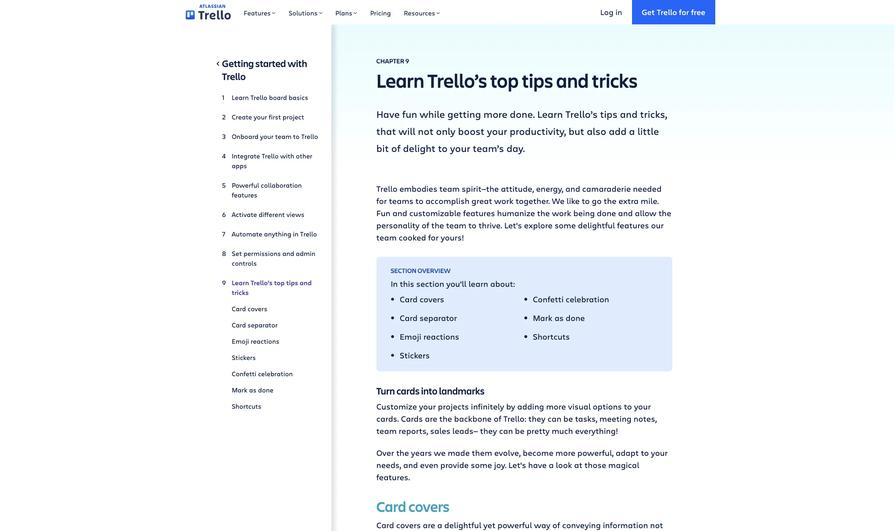 Task type: locate. For each thing, give the bounding box(es) containing it.
top inside chapter 9 learn trello's top tips and tricks
[[491, 67, 519, 93]]

powerful
[[232, 181, 259, 189]]

features down powerful
[[232, 191, 258, 199]]

1 horizontal spatial separator
[[420, 313, 457, 324]]

0 horizontal spatial trello's
[[251, 278, 273, 287]]

2 horizontal spatial for
[[680, 7, 690, 17]]

2 horizontal spatial a
[[630, 124, 635, 138]]

be
[[564, 413, 573, 424], [515, 426, 525, 437]]

the right over
[[397, 448, 409, 459]]

2 vertical spatial more
[[556, 448, 576, 459]]

of
[[392, 141, 401, 155], [422, 220, 430, 231], [494, 413, 502, 424], [553, 520, 561, 531]]

1 vertical spatial for
[[377, 196, 387, 207]]

automate anything in trello
[[232, 230, 317, 238]]

a for add
[[630, 124, 635, 138]]

the
[[604, 196, 617, 207], [538, 208, 550, 219], [659, 208, 672, 219], [432, 220, 444, 231], [440, 413, 452, 424], [397, 448, 409, 459]]

0 vertical spatial with
[[288, 57, 307, 70]]

0 vertical spatial not
[[418, 124, 434, 138]]

some down being
[[555, 220, 576, 231]]

anything
[[264, 230, 291, 238]]

a
[[630, 124, 635, 138], [549, 460, 554, 471], [438, 520, 443, 531]]

with left other
[[280, 152, 294, 160]]

powerful
[[498, 520, 532, 531]]

features.
[[377, 472, 410, 483]]

with inside the integrate trello with other apps
[[280, 152, 294, 160]]

boost
[[458, 124, 485, 138]]

they up pretty
[[529, 413, 546, 424]]

2 horizontal spatial tips
[[600, 107, 618, 121]]

personality
[[377, 220, 420, 231]]

thrive.
[[479, 220, 503, 231]]

1 horizontal spatial be
[[564, 413, 573, 424]]

trello up admin
[[300, 230, 317, 238]]

0 horizontal spatial mark as done
[[232, 386, 274, 394]]

1 vertical spatial work
[[552, 208, 572, 219]]

tips down 'set permissions and admin controls'
[[287, 278, 298, 287]]

landmarks
[[439, 385, 485, 398]]

not for fun
[[418, 124, 434, 138]]

your right "adapt"
[[651, 448, 668, 459]]

0 horizontal spatial done
[[258, 386, 274, 394]]

stickers
[[400, 350, 430, 361], [232, 353, 256, 362]]

mark as done inside "link"
[[232, 386, 274, 394]]

features
[[244, 9, 271, 17]]

0 vertical spatial done
[[597, 208, 617, 219]]

trello down onboard your team to trello link
[[262, 152, 279, 160]]

of down 'infinitely'
[[494, 413, 502, 424]]

tips inside have fun while getting more done. learn trello's tips and tricks, that will not only boost your productivity, but also add a little bit of delight to your team's day.
[[600, 107, 618, 121]]

more inside turn cards into landmarks customize your projects infinitely by adding more visual options to your cards. cards are the backbone of trello: they can be tasks, meeting notes, team reports, sales leads— they can be pretty much everything!
[[547, 401, 566, 412]]

with for started
[[288, 57, 307, 70]]

adding
[[518, 401, 544, 412]]

trello's inside have fun while getting more done. learn trello's tips and tricks, that will not only boost your productivity, but also add a little bit of delight to your team's day.
[[566, 107, 598, 121]]

cards
[[401, 413, 423, 424]]

1 horizontal spatial features
[[463, 208, 495, 219]]

to left "thrive."
[[469, 220, 477, 231]]

1 horizontal spatial tricks
[[592, 67, 638, 93]]

to left 'go'
[[582, 196, 590, 207]]

0 horizontal spatial delightful
[[445, 520, 482, 531]]

tips up done.
[[522, 67, 553, 93]]

with right started
[[288, 57, 307, 70]]

mile.
[[641, 196, 659, 207]]

joy.
[[494, 460, 507, 471]]

let's down humanize
[[505, 220, 522, 231]]

trello inside the integrate trello with other apps
[[262, 152, 279, 160]]

much
[[552, 426, 573, 437]]

log
[[601, 7, 614, 17]]

1 vertical spatial not
[[651, 520, 664, 531]]

not inside card covers card covers are a delightful yet powerful way of conveying information not
[[651, 520, 664, 531]]

0 vertical spatial in
[[616, 7, 623, 17]]

for up fun
[[377, 196, 387, 207]]

be down the trello:
[[515, 426, 525, 437]]

0 horizontal spatial they
[[480, 426, 497, 437]]

not
[[418, 124, 434, 138], [651, 520, 664, 531]]

2 vertical spatial features
[[617, 220, 650, 231]]

are
[[425, 413, 438, 424], [423, 520, 436, 531]]

team up accomplish
[[440, 183, 460, 194]]

1 horizontal spatial emoji reactions
[[400, 331, 460, 342]]

let's down evolve, on the right of the page
[[509, 460, 527, 471]]

2 horizontal spatial trello's
[[566, 107, 598, 121]]

of inside have fun while getting more done. learn trello's tips and tricks, that will not only boost your productivity, but also add a little bit of delight to your team's day.
[[392, 141, 401, 155]]

trello right get
[[657, 7, 678, 17]]

trello's up but
[[566, 107, 598, 121]]

0 horizontal spatial tricks
[[232, 288, 249, 297]]

they down backbone
[[480, 426, 497, 437]]

0 horizontal spatial shortcuts
[[232, 402, 262, 411]]

1 vertical spatial as
[[249, 386, 257, 394]]

to inside have fun while getting more done. learn trello's tips and tricks, that will not only boost your productivity, but also add a little bit of delight to your team's day.
[[438, 141, 448, 155]]

to up meeting
[[624, 401, 632, 412]]

learn up create
[[232, 93, 249, 102]]

2 horizontal spatial done
[[597, 208, 617, 219]]

add
[[609, 124, 627, 138]]

learn down controls
[[232, 278, 249, 287]]

trello's down set permissions and admin controls link
[[251, 278, 273, 287]]

of inside card covers card covers are a delightful yet powerful way of conveying information not
[[553, 520, 561, 531]]

1 vertical spatial mark
[[232, 386, 248, 394]]

the down customizable
[[432, 220, 444, 231]]

features down great
[[463, 208, 495, 219]]

adapt
[[616, 448, 639, 459]]

stickers down emoji reactions link
[[232, 353, 256, 362]]

needed
[[633, 183, 662, 194]]

1 vertical spatial let's
[[509, 460, 527, 471]]

tips up add
[[600, 107, 618, 121]]

more up look
[[556, 448, 576, 459]]

done.
[[510, 107, 535, 121]]

stickers link
[[222, 350, 319, 366]]

2 vertical spatial tips
[[287, 278, 298, 287]]

0 vertical spatial mark as done
[[533, 313, 585, 324]]

tricks inside chapter 9 learn trello's top tips and tricks
[[592, 67, 638, 93]]

1 vertical spatial celebration
[[258, 370, 293, 378]]

teams
[[389, 196, 414, 207]]

1 vertical spatial more
[[547, 401, 566, 412]]

1 vertical spatial confetti
[[232, 370, 257, 378]]

card covers
[[400, 294, 445, 305], [232, 304, 268, 313]]

of down customizable
[[422, 220, 430, 231]]

trello left board at left top
[[251, 93, 268, 102]]

atlassian trello image
[[186, 5, 231, 20]]

1 vertical spatial trello's
[[566, 107, 598, 121]]

tricks,
[[641, 107, 668, 121]]

your down boost
[[450, 141, 471, 155]]

0 vertical spatial celebration
[[566, 294, 610, 305]]

activate different views link
[[222, 207, 319, 223]]

1 vertical spatial they
[[480, 426, 497, 437]]

1 vertical spatial top
[[274, 278, 285, 287]]

yours!
[[441, 232, 464, 243]]

create
[[232, 113, 252, 121]]

tricks
[[592, 67, 638, 93], [232, 288, 249, 297]]

team up yours!
[[446, 220, 467, 231]]

are inside turn cards into landmarks customize your projects infinitely by adding more visual options to your cards. cards are the backbone of trello: they can be tasks, meeting notes, team reports, sales leads— they can be pretty much everything!
[[425, 413, 438, 424]]

card separator down section
[[400, 313, 457, 324]]

0 horizontal spatial stickers
[[232, 353, 256, 362]]

top down 'set permissions and admin controls'
[[274, 278, 285, 287]]

can up much
[[548, 413, 562, 424]]

apps
[[232, 161, 247, 170]]

the up sales
[[440, 413, 452, 424]]

0 horizontal spatial work
[[495, 196, 514, 207]]

the inside turn cards into landmarks customize your projects infinitely by adding more visual options to your cards. cards are the backbone of trello: they can be tasks, meeting notes, team reports, sales leads— they can be pretty much everything!
[[440, 413, 452, 424]]

card separator down card covers link
[[232, 321, 278, 329]]

learn inside chapter 9 learn trello's top tips and tricks
[[377, 67, 425, 93]]

2 vertical spatial done
[[258, 386, 274, 394]]

productivity,
[[510, 124, 567, 138]]

tricks inside learn trello's top tips and tricks
[[232, 288, 249, 297]]

infinitely
[[471, 401, 505, 412]]

cards
[[397, 385, 420, 398]]

0 vertical spatial features
[[232, 191, 258, 199]]

be up much
[[564, 413, 573, 424]]

delightful down being
[[578, 220, 615, 231]]

at
[[575, 460, 583, 471]]

cooked
[[399, 232, 426, 243]]

attitude,
[[501, 183, 534, 194]]

top up done.
[[491, 67, 519, 93]]

and inside over the years we made them evolve, become more powerful, adapt to your needs, and even provide some joy. let's have a look at those magical features.
[[404, 460, 418, 471]]

separator down section
[[420, 313, 457, 324]]

activate
[[232, 210, 257, 219]]

separator down card covers link
[[248, 321, 278, 329]]

turn cards into landmarks customize your projects infinitely by adding more visual options to your cards. cards are the backbone of trello: they can be tasks, meeting notes, team reports, sales leads— they can be pretty much everything!
[[377, 385, 657, 437]]

trello embodies team spirit—the attitude, energy, and camaraderie needed for teams to accomplish great work together. we like to go the extra mile. fun and customizable features humanize the work being done and allow the personality of the team to thrive. let's explore some delightful features our team cooked for yours!
[[377, 183, 672, 243]]

1 horizontal spatial can
[[548, 413, 562, 424]]

them
[[472, 448, 493, 459]]

1 horizontal spatial confetti celebration
[[533, 294, 610, 305]]

started
[[256, 57, 286, 70]]

card
[[400, 294, 418, 305], [232, 304, 246, 313], [400, 313, 418, 324], [232, 321, 246, 329], [377, 497, 406, 516], [377, 520, 394, 531]]

get trello for free link
[[632, 0, 716, 24]]

can down the trello:
[[499, 426, 513, 437]]

0 vertical spatial confetti
[[533, 294, 564, 305]]

work up humanize
[[495, 196, 514, 207]]

0 vertical spatial as
[[555, 313, 564, 324]]

learn up the productivity, on the top right of the page
[[538, 107, 563, 121]]

are inside card covers card covers are a delightful yet powerful way of conveying information not
[[423, 520, 436, 531]]

as
[[555, 313, 564, 324], [249, 386, 257, 394]]

learn inside "link"
[[232, 93, 249, 102]]

mark as done
[[533, 313, 585, 324], [232, 386, 274, 394]]

0 horizontal spatial some
[[471, 460, 492, 471]]

features down allow
[[617, 220, 650, 231]]

more
[[484, 107, 508, 121], [547, 401, 566, 412], [556, 448, 576, 459]]

chapter 9 learn trello's top tips and tricks
[[377, 57, 638, 93]]

0 vertical spatial be
[[564, 413, 573, 424]]

about:
[[491, 278, 516, 289]]

1 vertical spatial with
[[280, 152, 294, 160]]

1 horizontal spatial some
[[555, 220, 576, 231]]

0 vertical spatial trello's
[[428, 67, 487, 93]]

some down them
[[471, 460, 492, 471]]

let's inside over the years we made them evolve, become more powerful, adapt to your needs, and even provide some joy. let's have a look at those magical features.
[[509, 460, 527, 471]]

conveying
[[563, 520, 601, 531]]

in right log
[[616, 7, 623, 17]]

pretty
[[527, 426, 550, 437]]

1 vertical spatial are
[[423, 520, 436, 531]]

we
[[552, 196, 565, 207]]

1 vertical spatial some
[[471, 460, 492, 471]]

for left free
[[680, 7, 690, 17]]

team inside turn cards into landmarks customize your projects infinitely by adding more visual options to your cards. cards are the backbone of trello: they can be tasks, meeting notes, team reports, sales leads— they can be pretty much everything!
[[377, 426, 397, 437]]

getting started with trello
[[222, 57, 307, 83]]

1 horizontal spatial for
[[428, 232, 439, 243]]

features inside powerful collaboration features
[[232, 191, 258, 199]]

more left visual
[[547, 401, 566, 412]]

1 vertical spatial tips
[[600, 107, 618, 121]]

with inside getting started with trello
[[288, 57, 307, 70]]

a inside over the years we made them evolve, become more powerful, adapt to your needs, and even provide some joy. let's have a look at those magical features.
[[549, 460, 554, 471]]

not up delight
[[418, 124, 434, 138]]

to inside over the years we made them evolve, become more powerful, adapt to your needs, and even provide some joy. let's have a look at those magical features.
[[641, 448, 649, 459]]

0 vertical spatial tricks
[[592, 67, 638, 93]]

learn down 9
[[377, 67, 425, 93]]

a inside have fun while getting more done. learn trello's tips and tricks, that will not only boost your productivity, but also add a little bit of delight to your team's day.
[[630, 124, 635, 138]]

more left done.
[[484, 107, 508, 121]]

0 vertical spatial some
[[555, 220, 576, 231]]

0 vertical spatial a
[[630, 124, 635, 138]]

stickers up cards on the bottom of the page
[[400, 350, 430, 361]]

also
[[587, 124, 607, 138]]

other
[[296, 152, 313, 160]]

needs,
[[377, 460, 402, 471]]

1 horizontal spatial tips
[[522, 67, 553, 93]]

accomplish
[[426, 196, 470, 207]]

1 horizontal spatial work
[[552, 208, 572, 219]]

have
[[377, 107, 400, 121]]

board
[[269, 93, 287, 102]]

powerful collaboration features link
[[222, 177, 319, 203]]

overview
[[418, 266, 451, 275]]

your up the notes,
[[635, 401, 651, 412]]

not right information at the bottom right of the page
[[651, 520, 664, 531]]

work down "we"
[[552, 208, 572, 219]]

0 vertical spatial let's
[[505, 220, 522, 231]]

done inside mark as done "link"
[[258, 386, 274, 394]]

yet
[[484, 520, 496, 531]]

powerful collaboration features
[[232, 181, 302, 199]]

learn inside learn trello's top tips and tricks
[[232, 278, 249, 287]]

some inside trello embodies team spirit—the attitude, energy, and camaraderie needed for teams to accomplish great work together. we like to go the extra mile. fun and customizable features humanize the work being done and allow the personality of the team to thrive. let's explore some delightful features our team cooked for yours!
[[555, 220, 576, 231]]

trello left started
[[222, 70, 246, 83]]

1 vertical spatial shortcuts
[[232, 402, 262, 411]]

0 vertical spatial are
[[425, 413, 438, 424]]

to down embodies
[[416, 196, 424, 207]]

activate different views
[[232, 210, 305, 219]]

team down cards.
[[377, 426, 397, 437]]

1 vertical spatial a
[[549, 460, 554, 471]]

1 horizontal spatial mark as done
[[533, 313, 585, 324]]

2 vertical spatial for
[[428, 232, 439, 243]]

permissions
[[244, 249, 281, 258]]

0 vertical spatial top
[[491, 67, 519, 93]]

with for trello
[[280, 152, 294, 160]]

trello up teams
[[377, 183, 398, 194]]

card covers down section
[[400, 294, 445, 305]]

delightful left yet
[[445, 520, 482, 531]]

become
[[523, 448, 554, 459]]

0 horizontal spatial not
[[418, 124, 434, 138]]

of right way
[[553, 520, 561, 531]]

card separator link
[[222, 317, 319, 333]]

by
[[507, 401, 516, 412]]

of right bit
[[392, 141, 401, 155]]

and inside chapter 9 learn trello's top tips and tricks
[[557, 67, 589, 93]]

1 horizontal spatial mark
[[533, 313, 553, 324]]

cards.
[[377, 413, 399, 424]]

onboard
[[232, 132, 259, 141]]

0 horizontal spatial in
[[293, 230, 299, 238]]

card covers up card separator link
[[232, 304, 268, 313]]

the up the our
[[659, 208, 672, 219]]

in right anything on the top of the page
[[293, 230, 299, 238]]

not inside have fun while getting more done. learn trello's tips and tricks, that will not only boost your productivity, but also add a little bit of delight to your team's day.
[[418, 124, 434, 138]]

to down only
[[438, 141, 448, 155]]

1 horizontal spatial trello's
[[428, 67, 487, 93]]

with
[[288, 57, 307, 70], [280, 152, 294, 160]]

1 horizontal spatial not
[[651, 520, 664, 531]]

2 vertical spatial a
[[438, 520, 443, 531]]

card inside card covers link
[[232, 304, 246, 313]]

0 horizontal spatial features
[[232, 191, 258, 199]]

tips inside learn trello's top tips and tricks
[[287, 278, 298, 287]]

delightful inside card covers card covers are a delightful yet powerful way of conveying information not
[[445, 520, 482, 531]]

energy,
[[536, 183, 564, 194]]

0 vertical spatial more
[[484, 107, 508, 121]]

resources button
[[398, 0, 447, 24]]

0 horizontal spatial be
[[515, 426, 525, 437]]

but
[[569, 124, 585, 138]]

you'll
[[447, 278, 467, 289]]

to right "adapt"
[[641, 448, 649, 459]]

turn
[[377, 385, 395, 398]]

trello
[[657, 7, 678, 17], [222, 70, 246, 83], [251, 93, 268, 102], [301, 132, 318, 141], [262, 152, 279, 160], [377, 183, 398, 194], [300, 230, 317, 238]]

and inside 'set permissions and admin controls'
[[283, 249, 294, 258]]

trello's up the getting
[[428, 67, 487, 93]]

1 horizontal spatial they
[[529, 413, 546, 424]]

1 vertical spatial tricks
[[232, 288, 249, 297]]

for left yours!
[[428, 232, 439, 243]]



Task type: describe. For each thing, give the bounding box(es) containing it.
1 horizontal spatial card separator
[[400, 313, 457, 324]]

0 vertical spatial confetti celebration
[[533, 294, 610, 305]]

card covers link
[[222, 301, 319, 317]]

top inside learn trello's top tips and tricks
[[274, 278, 285, 287]]

years
[[411, 448, 432, 459]]

learn trello board basics
[[232, 93, 308, 102]]

customizable
[[410, 208, 461, 219]]

your left first at the left
[[254, 113, 267, 121]]

tasks,
[[575, 413, 598, 424]]

some inside over the years we made them evolve, become more powerful, adapt to your needs, and even provide some joy. let's have a look at those magical features.
[[471, 460, 492, 471]]

onboard your team to trello link
[[222, 128, 319, 145]]

embodies
[[400, 183, 438, 194]]

day.
[[507, 141, 525, 155]]

0 horizontal spatial emoji reactions
[[232, 337, 280, 346]]

1 vertical spatial in
[[293, 230, 299, 238]]

of inside trello embodies team spirit—the attitude, energy, and camaraderie needed for teams to accomplish great work together. we like to go the extra mile. fun and customizable features humanize the work being done and allow the personality of the team to thrive. let's explore some delightful features our team cooked for yours!
[[422, 220, 430, 231]]

resources
[[404, 9, 435, 17]]

together.
[[516, 196, 550, 207]]

getting
[[222, 57, 254, 70]]

section
[[417, 278, 445, 289]]

information
[[603, 520, 649, 531]]

pricing
[[370, 9, 391, 17]]

team's
[[473, 141, 504, 155]]

solutions button
[[282, 0, 329, 24]]

done inside trello embodies team spirit—the attitude, energy, and camaraderie needed for teams to accomplish great work together. we like to go the extra mile. fun and customizable features humanize the work being done and allow the personality of the team to thrive. let's explore some delightful features our team cooked for yours!
[[597, 208, 617, 219]]

the inside over the years we made them evolve, become more powerful, adapt to your needs, and even provide some joy. let's have a look at those magical features.
[[397, 448, 409, 459]]

fun
[[403, 107, 417, 121]]

trello inside "link"
[[251, 93, 268, 102]]

learn trello's top tips and tricks link
[[222, 275, 319, 301]]

we
[[434, 448, 446, 459]]

more inside over the years we made them evolve, become more powerful, adapt to your needs, and even provide some joy. let's have a look at those magical features.
[[556, 448, 576, 459]]

your down create your first project
[[260, 132, 274, 141]]

bit
[[377, 141, 389, 155]]

team down first at the left
[[275, 132, 292, 141]]

over
[[377, 448, 394, 459]]

being
[[574, 208, 595, 219]]

set permissions and admin controls
[[232, 249, 316, 267]]

trello's inside chapter 9 learn trello's top tips and tricks
[[428, 67, 487, 93]]

0 vertical spatial mark
[[533, 313, 553, 324]]

1 horizontal spatial shortcuts
[[533, 331, 570, 342]]

and inside have fun while getting more done. learn trello's tips and tricks, that will not only boost your productivity, but also add a little bit of delight to your team's day.
[[620, 107, 638, 121]]

customize
[[377, 401, 417, 412]]

humanize
[[498, 208, 535, 219]]

1 horizontal spatial emoji
[[400, 331, 422, 342]]

of inside turn cards into landmarks customize your projects infinitely by adding more visual options to your cards. cards are the backbone of trello: they can be tasks, meeting notes, team reports, sales leads— they can be pretty much everything!
[[494, 413, 502, 424]]

and inside learn trello's top tips and tricks
[[300, 278, 312, 287]]

section
[[391, 266, 417, 275]]

create your first project link
[[222, 109, 319, 125]]

mark inside "link"
[[232, 386, 248, 394]]

over the years we made them evolve, become more powerful, adapt to your needs, and even provide some joy. let's have a look at those magical features.
[[377, 448, 668, 483]]

backbone
[[454, 413, 492, 424]]

into
[[421, 385, 438, 398]]

admin
[[296, 249, 316, 258]]

different
[[259, 210, 285, 219]]

your inside over the years we made them evolve, become more powerful, adapt to your needs, and even provide some joy. let's have a look at those magical features.
[[651, 448, 668, 459]]

shortcuts link
[[222, 398, 319, 415]]

plans button
[[329, 0, 364, 24]]

trello:
[[504, 413, 527, 424]]

1 horizontal spatial as
[[555, 313, 564, 324]]

the down camaraderie
[[604, 196, 617, 207]]

controls
[[232, 259, 257, 267]]

1 horizontal spatial card covers
[[400, 294, 445, 305]]

card covers card covers are a delightful yet powerful way of conveying information not
[[377, 497, 671, 531]]

to down project
[[293, 132, 300, 141]]

a inside card covers card covers are a delightful yet powerful way of conveying information not
[[438, 520, 443, 531]]

meeting
[[600, 413, 632, 424]]

1 vertical spatial be
[[515, 426, 525, 437]]

0 horizontal spatial confetti
[[232, 370, 257, 378]]

delightful inside trello embodies team spirit—the attitude, energy, and camaraderie needed for teams to accomplish great work together. we like to go the extra mile. fun and customizable features humanize the work being done and allow the personality of the team to thrive. let's explore some delightful features our team cooked for yours!
[[578, 220, 615, 231]]

go
[[592, 196, 602, 207]]

automate
[[232, 230, 263, 238]]

even
[[420, 460, 439, 471]]

trello up other
[[301, 132, 318, 141]]

0 horizontal spatial card covers
[[232, 304, 268, 313]]

more inside have fun while getting more done. learn trello's tips and tricks, that will not only boost your productivity, but also add a little bit of delight to your team's day.
[[484, 107, 508, 121]]

1 vertical spatial features
[[463, 208, 495, 219]]

log in
[[601, 7, 623, 17]]

0 horizontal spatial celebration
[[258, 370, 293, 378]]

allow
[[635, 208, 657, 219]]

let's inside trello embodies team spirit—the attitude, energy, and camaraderie needed for teams to accomplish great work together. we like to go the extra mile. fun and customizable features humanize the work being done and allow the personality of the team to thrive. let's explore some delightful features our team cooked for yours!
[[505, 220, 522, 231]]

1 horizontal spatial reactions
[[424, 331, 460, 342]]

the up explore on the top of page
[[538, 208, 550, 219]]

log in link
[[591, 0, 632, 24]]

learn inside have fun while getting more done. learn trello's tips and tricks, that will not only boost your productivity, but also add a little bit of delight to your team's day.
[[538, 107, 563, 121]]

a for have
[[549, 460, 554, 471]]

made
[[448, 448, 470, 459]]

extra
[[619, 196, 639, 207]]

your down into
[[419, 401, 436, 412]]

0 horizontal spatial confetti celebration
[[232, 370, 293, 378]]

0 horizontal spatial card separator
[[232, 321, 278, 329]]

great
[[472, 196, 493, 207]]

integrate trello with other apps link
[[222, 148, 319, 174]]

our
[[652, 220, 664, 231]]

as inside "link"
[[249, 386, 257, 394]]

0 horizontal spatial separator
[[248, 321, 278, 329]]

spirit—the
[[462, 183, 499, 194]]

0 horizontal spatial emoji
[[232, 337, 249, 346]]

notes,
[[634, 413, 657, 424]]

to inside turn cards into landmarks customize your projects infinitely by adding more visual options to your cards. cards are the backbone of trello: they can be tasks, meeting notes, team reports, sales leads— they can be pretty much everything!
[[624, 401, 632, 412]]

pricing link
[[364, 0, 398, 24]]

trello inside trello embodies team spirit—the attitude, energy, and camaraderie needed for teams to accomplish great work together. we like to go the extra mile. fun and customizable features humanize the work being done and allow the personality of the team to thrive. let's explore some delightful features our team cooked for yours!
[[377, 183, 398, 194]]

get trello for free
[[642, 7, 706, 17]]

your up the team's
[[487, 124, 508, 138]]

trello inside "link"
[[657, 7, 678, 17]]

set permissions and admin controls link
[[222, 246, 319, 272]]

leads—
[[453, 426, 478, 437]]

sales
[[431, 426, 451, 437]]

0 horizontal spatial reactions
[[251, 337, 280, 346]]

getting
[[448, 107, 481, 121]]

card inside card separator link
[[232, 321, 246, 329]]

tips inside chapter 9 learn trello's top tips and tricks
[[522, 67, 553, 93]]

not for covers
[[651, 520, 664, 531]]

have fun while getting more done. learn trello's tips and tricks, that will not only boost your productivity, but also add a little bit of delight to your team's day.
[[377, 107, 668, 155]]

magical
[[609, 460, 640, 471]]

will
[[399, 124, 416, 138]]

1 horizontal spatial stickers
[[400, 350, 430, 361]]

trello inside getting started with trello
[[222, 70, 246, 83]]

evolve,
[[495, 448, 521, 459]]

9
[[406, 57, 409, 65]]

1 horizontal spatial done
[[566, 313, 585, 324]]

team down personality
[[377, 232, 397, 243]]

powerful,
[[578, 448, 614, 459]]

2 horizontal spatial features
[[617, 220, 650, 231]]

0 vertical spatial can
[[548, 413, 562, 424]]

learn trello's top tips and tricks
[[232, 278, 312, 297]]

0 horizontal spatial can
[[499, 426, 513, 437]]

1 horizontal spatial celebration
[[566, 294, 610, 305]]

this
[[400, 278, 415, 289]]

getting started with trello link
[[222, 57, 319, 86]]

projects
[[438, 401, 469, 412]]

learn trello board basics link
[[222, 89, 319, 106]]

1 horizontal spatial confetti
[[533, 294, 564, 305]]

1 horizontal spatial in
[[616, 7, 623, 17]]

basics
[[289, 93, 308, 102]]

for inside "link"
[[680, 7, 690, 17]]

0 vertical spatial they
[[529, 413, 546, 424]]

trello's inside learn trello's top tips and tricks
[[251, 278, 273, 287]]

free
[[692, 7, 706, 17]]

solutions
[[289, 9, 318, 17]]

get
[[642, 7, 655, 17]]



Task type: vqa. For each thing, say whether or not it's contained in the screenshot.
they
yes



